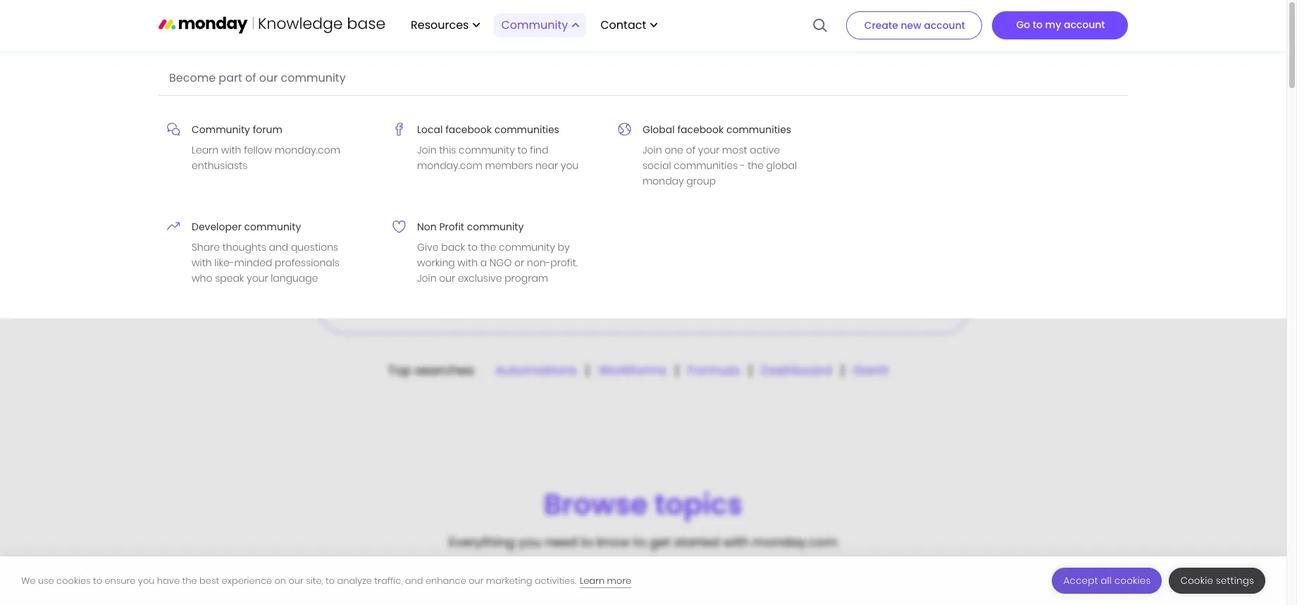 Task type: describe. For each thing, give the bounding box(es) containing it.
list containing resources
[[0, 0, 1287, 605]]

find
[[366, 147, 472, 217]]

cookie
[[1181, 574, 1214, 588]]

more
[[607, 574, 632, 587]]

we use cookies to ensure you have the best experience on our site, to analyze traffic, and enhance our marketing activities. learn more
[[21, 574, 632, 587]]

cookie settings
[[1181, 574, 1255, 588]]

non
[[417, 220, 437, 234]]

find inside search here to get answers to your questions 'element'
[[654, 230, 681, 250]]

profit.
[[551, 256, 578, 270]]

go to my account link
[[992, 11, 1128, 39]]

gantt link
[[843, 361, 899, 379]]

2 horizontal spatial monday.com
[[753, 534, 838, 551]]

1 vertical spatial and
[[405, 574, 423, 587]]

dashboard link
[[751, 361, 843, 379]]

community down monday.com logo
[[281, 70, 346, 86]]

our inside non profit community give back to the community by working with a ngo or non-profit. join our exclusive program
[[439, 272, 455, 286]]

working
[[417, 256, 455, 270]]

resources
[[411, 17, 469, 33]]

1 vertical spatial you
[[518, 534, 542, 551]]

workforms
[[598, 361, 667, 379]]

language
[[271, 272, 318, 286]]

cookies for all
[[1115, 574, 1151, 588]]

to right need
[[581, 534, 594, 551]]

facebook for of
[[678, 123, 724, 137]]

0 horizontal spatial of
[[245, 70, 256, 86]]

become part of our community
[[169, 70, 346, 86]]

contact
[[601, 17, 646, 33]]

explore
[[436, 230, 486, 250]]

gantt
[[853, 361, 889, 379]]

most
[[722, 143, 748, 157]]

community up or
[[499, 241, 555, 255]]

new
[[901, 18, 922, 32]]

learn more link
[[580, 574, 632, 588]]

with inside non profit community give back to the community by working with a ngo or non-profit. join our exclusive program
[[458, 256, 478, 270]]

0 horizontal spatial account
[[924, 18, 966, 32]]

our right the enhance
[[469, 574, 484, 587]]

answers inside 'element'
[[748, 230, 806, 250]]

everything you need to know to get started with monday.com
[[449, 534, 838, 551]]

communities for find
[[495, 123, 560, 137]]

community inside local facebook communities join this community to find monday.com members near you
[[459, 143, 515, 157]]

group
[[687, 174, 716, 188]]

find the right answers
[[366, 147, 921, 217]]

local
[[417, 123, 443, 137]]

to inside go to my account link
[[1033, 18, 1043, 32]]

program
[[505, 272, 548, 286]]

community inside developer community share thoughts and questions with like-minded professionals who speak your language
[[244, 220, 301, 234]]

developer
[[192, 220, 242, 234]]

back
[[441, 241, 465, 255]]

speak
[[215, 272, 244, 286]]

accept all cookies button
[[1053, 568, 1163, 594]]

dashboard
[[761, 361, 832, 379]]

we
[[21, 574, 36, 587]]

activities.
[[535, 574, 576, 587]]

the inside dialog
[[182, 574, 197, 587]]

give
[[417, 241, 439, 255]]

your inside developer community share thoughts and questions with like-minded professionals who speak your language
[[247, 272, 268, 286]]

create new account link
[[846, 11, 982, 39]]

topics
[[655, 485, 743, 524]]

formula link
[[678, 361, 751, 379]]

thoughts
[[222, 241, 266, 255]]

search here to get answers to your questions element
[[277, 230, 1010, 251]]

automations link
[[486, 361, 588, 379]]

developer community share thoughts and questions with like-minded professionals who speak your language
[[192, 220, 340, 286]]

1 vertical spatial learn
[[580, 574, 605, 587]]

accept
[[1064, 574, 1098, 588]]

cookie settings button
[[1170, 568, 1266, 594]]

go to my account
[[1017, 18, 1106, 32]]

find inside local facebook communities join this community to find monday.com members near you
[[530, 143, 549, 157]]

global
[[767, 159, 797, 173]]

traffic,
[[374, 574, 403, 587]]

cookies for use
[[56, 574, 91, 587]]

one
[[665, 143, 684, 157]]

create new account
[[865, 18, 966, 32]]

minded
[[234, 256, 272, 270]]

main element
[[0, 0, 1287, 605]]

by
[[558, 241, 570, 255]]

all
[[1101, 574, 1112, 588]]

monday.com inside the community forum learn with fellow monday.com enthusiasts
[[275, 143, 340, 157]]

ensure
[[105, 574, 136, 587]]

base
[[598, 230, 633, 250]]

enthusiasts
[[192, 159, 248, 173]]

main submenu element
[[0, 51, 1287, 392]]

to left ensure
[[93, 574, 102, 587]]

fellow
[[244, 143, 272, 157]]

a
[[480, 256, 487, 270]]

marketing
[[486, 574, 532, 587]]

create
[[865, 18, 899, 32]]

monday
[[643, 174, 684, 188]]

best
[[199, 574, 219, 587]]

formula
[[688, 361, 740, 379]]

browse
[[544, 485, 648, 524]]

experience
[[222, 574, 272, 587]]

this
[[439, 143, 456, 157]]

of inside global facebook communities join one of your most active social communities - the global monday group
[[686, 143, 696, 157]]

become
[[169, 70, 216, 86]]

profit
[[439, 220, 464, 234]]

top searches:
[[388, 362, 476, 379]]

right inside search here to get answers to your questions 'element'
[[711, 230, 744, 250]]

non-
[[527, 256, 551, 270]]

share
[[192, 241, 220, 255]]

communities for most
[[727, 123, 792, 137]]

community for community
[[501, 17, 568, 33]]

you inside local facebook communities join this community to find monday.com members near you
[[561, 159, 579, 173]]

browse topics
[[544, 485, 743, 524]]

monday.com inside local facebook communities join this community to find monday.com members near you
[[417, 159, 483, 173]]

forum
[[253, 123, 283, 137]]

join inside non profit community give back to the community by working with a ngo or non-profit. join our exclusive program
[[417, 272, 437, 286]]

who
[[192, 272, 213, 286]]



Task type: vqa. For each thing, say whether or not it's contained in the screenshot.
find in Local facebook communities Join this community to find monday.com members near you
yes



Task type: locate. For each thing, give the bounding box(es) containing it.
0 vertical spatial of
[[245, 70, 256, 86]]

cookies
[[56, 574, 91, 587], [1115, 574, 1151, 588]]

social
[[643, 159, 671, 173]]

know
[[597, 534, 630, 551]]

answers left faster
[[748, 230, 806, 250]]

0 vertical spatial learn
[[192, 143, 219, 157]]

1 vertical spatial community
[[192, 123, 250, 137]]

communities up active
[[727, 123, 792, 137]]

0 vertical spatial monday.com
[[275, 143, 340, 157]]

the down the group
[[685, 230, 708, 250]]

searches:
[[415, 362, 476, 379]]

cookies inside accept all cookies button
[[1115, 574, 1151, 588]]

to
[[1033, 18, 1043, 32], [518, 143, 528, 157], [636, 230, 651, 250], [468, 241, 478, 255], [581, 534, 594, 551], [634, 534, 646, 551], [93, 574, 102, 587], [326, 574, 335, 587]]

find right base
[[654, 230, 681, 250]]

0 horizontal spatial cookies
[[56, 574, 91, 587]]

join for join one of your most active social communities - the global monday group
[[643, 143, 662, 157]]

dialog
[[0, 557, 1287, 605]]

of right one
[[686, 143, 696, 157]]

and right traffic,
[[405, 574, 423, 587]]

my
[[1046, 18, 1062, 32]]

professionals
[[275, 256, 340, 270]]

the up a
[[480, 241, 496, 255]]

with inside the community forum learn with fellow monday.com enthusiasts
[[221, 143, 241, 157]]

2 vertical spatial you
[[138, 574, 155, 587]]

1 facebook from the left
[[446, 123, 492, 137]]

facebook
[[446, 123, 492, 137], [678, 123, 724, 137]]

with left a
[[458, 256, 478, 270]]

facebook up one
[[678, 123, 724, 137]]

answers up faster
[[709, 147, 921, 217]]

0 horizontal spatial facebook
[[446, 123, 492, 137]]

join down working at the top of the page
[[417, 272, 437, 286]]

you left need
[[518, 534, 542, 551]]

global
[[643, 123, 675, 137]]

join inside global facebook communities join one of your most active social communities - the global monday group
[[643, 143, 662, 157]]

your left 'most'
[[698, 143, 720, 157]]

the inside search here to get answers to your questions 'element'
[[685, 230, 708, 250]]

with inside developer community share thoughts and questions with like-minded professionals who speak your language
[[192, 256, 212, 270]]

local facebook communities join this community to find monday.com members near you
[[417, 123, 579, 173]]

account right my
[[1064, 18, 1106, 32]]

of
[[245, 70, 256, 86], [686, 143, 696, 157]]

faster
[[810, 230, 851, 250]]

None search field
[[277, 279, 1010, 334]]

non profit community give back to the community by working with a ngo or non-profit. join our exclusive program
[[417, 220, 578, 286]]

find up near
[[530, 143, 549, 157]]

communities up the group
[[674, 159, 738, 173]]

ngo
[[490, 256, 512, 270]]

1 horizontal spatial your
[[698, 143, 720, 157]]

to inside local facebook communities join this community to find monday.com members near you
[[518, 143, 528, 157]]

cookies right "use"
[[56, 574, 91, 587]]

get
[[650, 534, 671, 551]]

1 vertical spatial monday.com
[[417, 159, 483, 173]]

the up knowledge
[[484, 147, 566, 217]]

0 horizontal spatial learn
[[192, 143, 219, 157]]

2 vertical spatial monday.com
[[753, 534, 838, 551]]

community
[[281, 70, 346, 86], [459, 143, 515, 157], [244, 220, 301, 234], [467, 220, 524, 234], [499, 241, 555, 255]]

1 horizontal spatial account
[[1064, 18, 1106, 32]]

0 vertical spatial and
[[269, 241, 288, 255]]

facebook inside global facebook communities join one of your most active social communities - the global monday group
[[678, 123, 724, 137]]

community up members
[[459, 143, 515, 157]]

1 horizontal spatial monday.com
[[417, 159, 483, 173]]

to left the get
[[634, 534, 646, 551]]

the inside global facebook communities join one of your most active social communities - the global monday group
[[748, 159, 764, 173]]

join for join this community to find monday.com members near you
[[417, 143, 437, 157]]

contact link
[[594, 13, 665, 37]]

to inside non profit community give back to the community by working with a ngo or non-profit. join our exclusive program
[[468, 241, 478, 255]]

our up ngo at the top of page
[[490, 230, 513, 250]]

0 horizontal spatial your
[[247, 272, 268, 286]]

members
[[485, 159, 533, 173]]

0 horizontal spatial monday.com
[[275, 143, 340, 157]]

or
[[514, 256, 524, 270]]

answers
[[709, 147, 921, 217], [748, 230, 806, 250]]

1 horizontal spatial cookies
[[1115, 574, 1151, 588]]

and
[[269, 241, 288, 255], [405, 574, 423, 587]]

1 horizontal spatial learn
[[580, 574, 605, 587]]

with right started
[[723, 534, 749, 551]]

our right part
[[259, 70, 278, 86]]

automations
[[496, 361, 577, 379]]

you left have
[[138, 574, 155, 587]]

community forum learn with fellow monday.com enthusiasts
[[192, 123, 340, 173]]

0 vertical spatial community
[[501, 17, 568, 33]]

started
[[674, 534, 720, 551]]

have
[[157, 574, 180, 587]]

exclusive
[[458, 272, 502, 286]]

learn
[[192, 143, 219, 157], [580, 574, 605, 587]]

community inside the community forum learn with fellow monday.com enthusiasts
[[192, 123, 250, 137]]

account
[[1064, 18, 1106, 32], [924, 18, 966, 32]]

top
[[388, 362, 412, 379]]

to up members
[[518, 143, 528, 157]]

global facebook communities join one of your most active social communities - the global monday group
[[643, 123, 797, 188]]

resources link
[[404, 13, 487, 37]]

learn inside the community forum learn with fellow monday.com enthusiasts
[[192, 143, 219, 157]]

to right 'back'
[[468, 241, 478, 255]]

your inside global facebook communities join one of your most active social communities - the global monday group
[[698, 143, 720, 157]]

go
[[1017, 18, 1031, 32]]

community inside community link
[[501, 17, 568, 33]]

0 horizontal spatial you
[[138, 574, 155, 587]]

questions
[[291, 241, 338, 255]]

site,
[[306, 574, 323, 587]]

1 horizontal spatial right
[[711, 230, 744, 250]]

enhance
[[426, 574, 466, 587]]

1 horizontal spatial find
[[654, 230, 681, 250]]

explore our knowledge base to find the right answers faster
[[436, 230, 851, 250]]

cookies right the all at the bottom of the page
[[1115, 574, 1151, 588]]

settings
[[1216, 574, 1255, 588]]

like-
[[214, 256, 234, 270]]

join up social
[[643, 143, 662, 157]]

analyze
[[337, 574, 372, 587]]

with
[[221, 143, 241, 157], [192, 256, 212, 270], [458, 256, 478, 270], [723, 534, 749, 551]]

facebook for community
[[446, 123, 492, 137]]

join inside local facebook communities join this community to find monday.com members near you
[[417, 143, 437, 157]]

1 horizontal spatial community
[[501, 17, 568, 33]]

2 horizontal spatial you
[[561, 159, 579, 173]]

to right base
[[636, 230, 651, 250]]

with up enthusiasts
[[221, 143, 241, 157]]

community
[[501, 17, 568, 33], [192, 123, 250, 137]]

our down working at the top of the page
[[439, 272, 455, 286]]

your
[[698, 143, 720, 157], [247, 272, 268, 286]]

on
[[275, 574, 286, 587]]

you right near
[[561, 159, 579, 173]]

0 vertical spatial find
[[530, 143, 549, 157]]

-
[[741, 159, 745, 173]]

0 vertical spatial your
[[698, 143, 720, 157]]

facebook up this
[[446, 123, 492, 137]]

community link
[[494, 13, 587, 37]]

our inside 'element'
[[490, 230, 513, 250]]

1 vertical spatial your
[[247, 272, 268, 286]]

community up ngo at the top of page
[[467, 220, 524, 234]]

0 vertical spatial you
[[561, 159, 579, 173]]

1 vertical spatial right
[[711, 230, 744, 250]]

communities
[[495, 123, 560, 137], [727, 123, 792, 137], [674, 159, 738, 173]]

and up minded
[[269, 241, 288, 255]]

need
[[545, 534, 578, 551]]

the left best at bottom
[[182, 574, 197, 587]]

of right part
[[245, 70, 256, 86]]

knowledge
[[517, 230, 594, 250]]

0 horizontal spatial right
[[578, 147, 697, 217]]

to right go
[[1033, 18, 1043, 32]]

our right on on the bottom left
[[289, 574, 304, 587]]

1 vertical spatial find
[[654, 230, 681, 250]]

1 vertical spatial of
[[686, 143, 696, 157]]

communities inside local facebook communities join this community to find monday.com members near you
[[495, 123, 560, 137]]

dialog containing we use cookies to ensure you have the best experience on our site, to analyze traffic, and enhance our marketing activities.
[[0, 557, 1287, 605]]

community list item
[[494, 0, 587, 51]]

1 vertical spatial answers
[[748, 230, 806, 250]]

0 horizontal spatial find
[[530, 143, 549, 157]]

0 horizontal spatial community
[[192, 123, 250, 137]]

0 horizontal spatial and
[[269, 241, 288, 255]]

monday.com logo image
[[159, 10, 386, 40]]

account right new
[[924, 18, 966, 32]]

search logo image
[[813, 0, 828, 51]]

learn up enthusiasts
[[192, 143, 219, 157]]

community up thoughts
[[244, 220, 301, 234]]

to right site,
[[326, 574, 335, 587]]

communities up members
[[495, 123, 560, 137]]

community for community forum learn with fellow monday.com enthusiasts
[[192, 123, 250, 137]]

to inside search here to get answers to your questions 'element'
[[636, 230, 651, 250]]

list
[[0, 0, 1287, 605]]

with up who
[[192, 256, 212, 270]]

1 horizontal spatial of
[[686, 143, 696, 157]]

accept all cookies
[[1064, 574, 1151, 588]]

1 horizontal spatial and
[[405, 574, 423, 587]]

workforms link
[[588, 361, 678, 379]]

part
[[219, 70, 242, 86]]

1 horizontal spatial you
[[518, 534, 542, 551]]

2 facebook from the left
[[678, 123, 724, 137]]

use
[[38, 574, 54, 587]]

0 vertical spatial answers
[[709, 147, 921, 217]]

and inside developer community share thoughts and questions with like-minded professionals who speak your language
[[269, 241, 288, 255]]

learn left more
[[580, 574, 605, 587]]

facebook inside local facebook communities join this community to find monday.com members near you
[[446, 123, 492, 137]]

join
[[417, 143, 437, 157], [643, 143, 662, 157], [417, 272, 437, 286]]

everything
[[449, 534, 515, 551]]

your down minded
[[247, 272, 268, 286]]

1 horizontal spatial facebook
[[678, 123, 724, 137]]

join down 'local'
[[417, 143, 437, 157]]

active
[[750, 143, 780, 157]]

the right - at the top of the page
[[748, 159, 764, 173]]

0 vertical spatial right
[[578, 147, 697, 217]]

the inside non profit community give back to the community by working with a ngo or non-profit. join our exclusive program
[[480, 241, 496, 255]]



